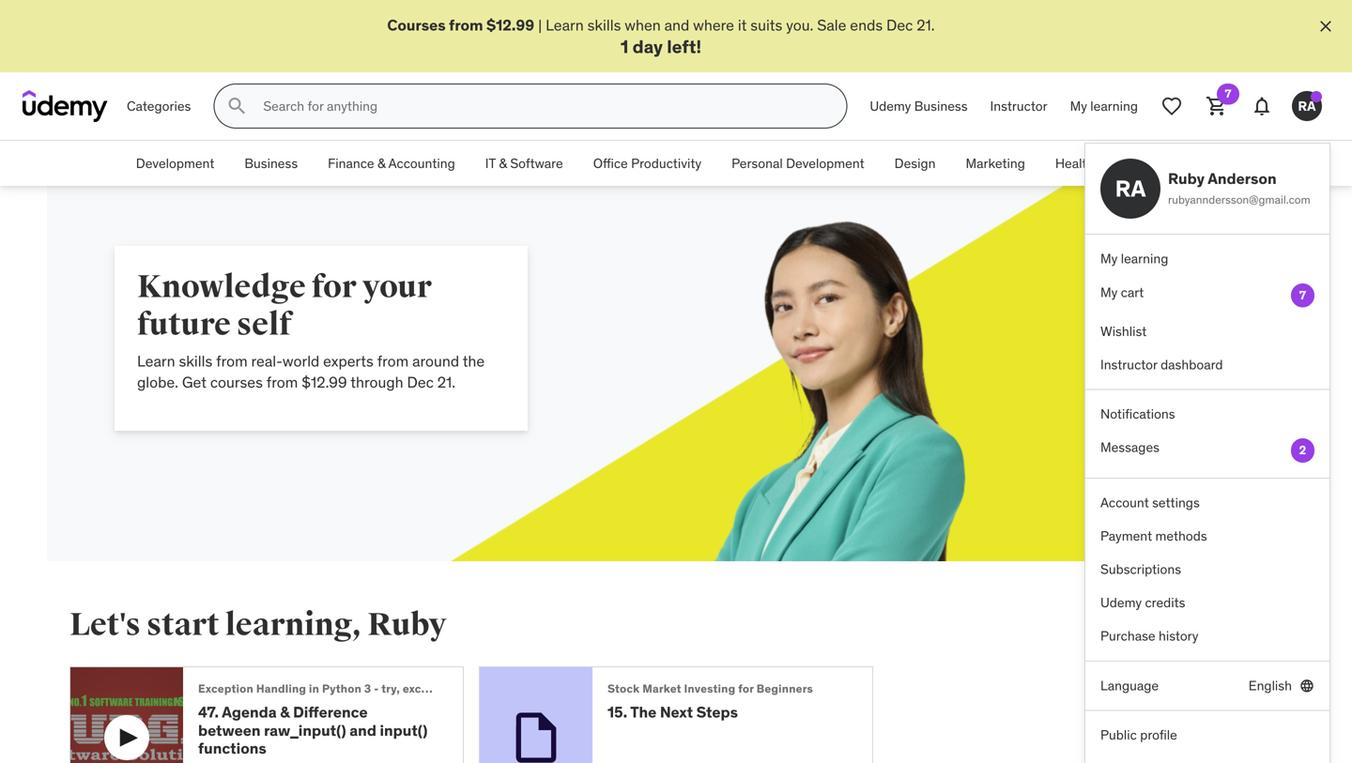 Task type: describe. For each thing, give the bounding box(es) containing it.
1
[[621, 35, 629, 58]]

udemy business
[[870, 98, 968, 115]]

english
[[1249, 678, 1293, 695]]

my for bottom my learning 'link'
[[1200, 620, 1221, 639]]

ra for my learning
[[1116, 175, 1147, 203]]

health
[[1056, 155, 1095, 172]]

market
[[643, 682, 682, 697]]

47. agenda & difference between raw_input() and input() functions link
[[198, 703, 433, 759]]

0 vertical spatial 7
[[1226, 87, 1232, 101]]

1 horizontal spatial 7
[[1300, 288, 1307, 303]]

dec inside "courses from $12.99 | learn skills when and where it suits you. sale ends dec 21. 1 day left!"
[[887, 16, 914, 35]]

cart
[[1122, 284, 1145, 301]]

finally
[[475, 682, 509, 697]]

2 vertical spatial my learning
[[1200, 620, 1283, 639]]

finance & accounting link
[[313, 141, 470, 186]]

investing
[[684, 682, 736, 697]]

the
[[631, 703, 657, 723]]

udemy credits link
[[1086, 587, 1330, 620]]

marketing
[[966, 155, 1026, 172]]

udemy business link
[[859, 84, 980, 129]]

2 vertical spatial my learning link
[[1200, 607, 1283, 652]]

business inside udemy business link
[[915, 98, 968, 115]]

wishlist
[[1101, 323, 1147, 340]]

steps
[[697, 703, 739, 723]]

profile
[[1141, 727, 1178, 744]]

raw_input()
[[264, 721, 346, 741]]

2 development from the left
[[786, 155, 865, 172]]

health & fitness link
[[1041, 141, 1167, 186]]

software
[[510, 155, 563, 172]]

design link
[[880, 141, 951, 186]]

input()
[[380, 721, 428, 741]]

ruby anderson rubyanndersson@gmail.com
[[1169, 169, 1311, 207]]

|
[[538, 16, 542, 35]]

categories button
[[116, 84, 202, 129]]

learn inside "courses from $12.99 | learn skills when and where it suits you. sale ends dec 21. 1 day left!"
[[546, 16, 584, 35]]

real-
[[251, 352, 283, 371]]

productivity
[[631, 155, 702, 172]]

suits
[[751, 16, 783, 35]]

udemy credits
[[1101, 595, 1186, 612]]

and inside "courses from $12.99 | learn skills when and where it suits you. sale ends dec 21. 1 day left!"
[[665, 16, 690, 35]]

skills inside "courses from $12.99 | learn skills when and where it suits you. sale ends dec 21. 1 day left!"
[[588, 16, 621, 35]]

agenda
[[222, 703, 277, 723]]

1 vertical spatial ruby
[[368, 606, 447, 645]]

python
[[322, 682, 362, 697]]

it
[[738, 16, 747, 35]]

let's
[[70, 606, 141, 645]]

purchase history
[[1101, 628, 1199, 645]]

methods
[[1156, 528, 1208, 545]]

you.
[[787, 16, 814, 35]]

business link
[[230, 141, 313, 186]]

close image
[[1317, 17, 1336, 36]]

next
[[660, 703, 693, 723]]

Search for anything text field
[[260, 90, 824, 122]]

learning for top my learning 'link'
[[1091, 98, 1139, 115]]

instructor link
[[980, 84, 1059, 129]]

account settings link
[[1086, 487, 1330, 520]]

my for the middle my learning 'link'
[[1101, 251, 1118, 267]]

personal development
[[732, 155, 865, 172]]

15. the next steps link
[[608, 703, 843, 723]]

health & fitness
[[1056, 155, 1152, 172]]

skills inside knowledge for your future self learn skills from real-world experts from around the globe. get courses from $12.99 through dec 21.
[[179, 352, 213, 371]]

dashboard
[[1161, 357, 1224, 373]]

between
[[198, 721, 261, 741]]

knowledge
[[137, 268, 306, 307]]

47.
[[198, 703, 219, 723]]

experts
[[323, 352, 374, 371]]

dec inside knowledge for your future self learn skills from real-world experts from around the globe. get courses from $12.99 through dec 21.
[[407, 373, 434, 392]]

messages
[[1101, 439, 1160, 456]]

fitness
[[1109, 155, 1152, 172]]

you have alerts image
[[1312, 91, 1323, 103]]

ra for ra
[[1299, 98, 1317, 114]]

-
[[374, 682, 379, 697]]

instructor dashboard
[[1101, 357, 1224, 373]]

where
[[694, 16, 735, 35]]

& for accounting
[[378, 155, 386, 172]]

& for software
[[499, 155, 507, 172]]

instructor for instructor
[[991, 98, 1048, 115]]

learning for bottom my learning 'link'
[[1224, 620, 1283, 639]]

difference
[[293, 703, 368, 723]]

21. inside knowledge for your future self learn skills from real-world experts from around the globe. get courses from $12.99 through dec 21.
[[438, 373, 456, 392]]

personal
[[732, 155, 783, 172]]

knowledge for your future self learn skills from real-world experts from around the globe. get courses from $12.99 through dec 21.
[[137, 268, 485, 392]]

public profile link
[[1086, 719, 1330, 753]]

functions
[[198, 739, 267, 759]]

udemy for udemy credits
[[1101, 595, 1143, 612]]

world
[[283, 352, 320, 371]]

purchase history link
[[1086, 620, 1330, 654]]

finance
[[328, 155, 374, 172]]

notifications
[[1101, 406, 1176, 423]]

payment methods link
[[1086, 520, 1330, 553]]

office
[[594, 155, 628, 172]]

ra link
[[1285, 84, 1330, 129]]

from down real-
[[267, 373, 298, 392]]

credits
[[1146, 595, 1186, 612]]

15.
[[608, 703, 628, 723]]

account settings
[[1101, 495, 1201, 511]]



Task type: locate. For each thing, give the bounding box(es) containing it.
1 horizontal spatial 21.
[[917, 16, 935, 35]]

instructor inside "link"
[[1101, 357, 1158, 373]]

& right the finance
[[378, 155, 386, 172]]

finance & accounting
[[328, 155, 455, 172]]

1 vertical spatial udemy
[[1101, 595, 1143, 612]]

1 horizontal spatial udemy
[[1101, 595, 1143, 612]]

from
[[449, 16, 483, 35], [216, 352, 248, 371], [377, 352, 409, 371], [267, 373, 298, 392]]

0 vertical spatial my learning link
[[1059, 84, 1150, 129]]

0 vertical spatial instructor
[[991, 98, 1048, 115]]

my learning link down rubyanndersson@gmail.com at the right of page
[[1086, 243, 1330, 276]]

21. down around
[[438, 373, 456, 392]]

my learning up health & fitness
[[1071, 98, 1139, 115]]

for inside knowledge for your future self learn skills from real-world experts from around the globe. get courses from $12.99 through dec 21.
[[312, 268, 357, 307]]

wishlist image
[[1161, 95, 1184, 118]]

0 vertical spatial and
[[665, 16, 690, 35]]

0 horizontal spatial business
[[245, 155, 298, 172]]

0 horizontal spatial ruby
[[368, 606, 447, 645]]

future
[[137, 306, 231, 345]]

1 horizontal spatial ra
[[1299, 98, 1317, 114]]

settings
[[1153, 495, 1201, 511]]

start
[[147, 606, 219, 645]]

$12.99 down world
[[302, 373, 347, 392]]

from up through
[[377, 352, 409, 371]]

$12.99 left |
[[487, 16, 535, 35]]

0 vertical spatial my learning
[[1071, 98, 1139, 115]]

around
[[413, 352, 460, 371]]

personal development link
[[717, 141, 880, 186]]

0 horizontal spatial $12.99
[[302, 373, 347, 392]]

development
[[136, 155, 215, 172], [786, 155, 865, 172]]

courses from $12.99 | learn skills when and where it suits you. sale ends dec 21. 1 day left!
[[387, 16, 935, 58]]

udemy image
[[23, 90, 108, 122]]

language
[[1101, 678, 1159, 695]]

1 vertical spatial instructor
[[1101, 357, 1158, 373]]

0 vertical spatial ruby
[[1169, 169, 1205, 189]]

1 vertical spatial my learning link
[[1086, 243, 1330, 276]]

shopping cart with 7 items image
[[1206, 95, 1229, 118]]

skills up 'get'
[[179, 352, 213, 371]]

0 horizontal spatial and
[[350, 721, 377, 741]]

1 horizontal spatial instructor
[[1101, 357, 1158, 373]]

1 horizontal spatial $12.99
[[487, 16, 535, 35]]

0 horizontal spatial udemy
[[870, 98, 912, 115]]

submit search image
[[226, 95, 248, 118]]

& down handling at the left bottom of page
[[280, 703, 290, 723]]

my cart
[[1101, 284, 1145, 301]]

exception handling in python 3 - try, except, else, finally 47. agenda & difference between raw_input() and input() functions
[[198, 682, 509, 759]]

0 horizontal spatial skills
[[179, 352, 213, 371]]

0 vertical spatial for
[[312, 268, 357, 307]]

learning,
[[225, 606, 362, 645]]

payment
[[1101, 528, 1153, 545]]

& inside "exception handling in python 3 - try, except, else, finally 47. agenda & difference between raw_input() and input() functions"
[[280, 703, 290, 723]]

& inside 'link'
[[499, 155, 507, 172]]

0 horizontal spatial development
[[136, 155, 215, 172]]

the
[[463, 352, 485, 371]]

business inside 'business' link
[[245, 155, 298, 172]]

0 horizontal spatial dec
[[407, 373, 434, 392]]

my right history
[[1200, 620, 1221, 639]]

from up courses
[[216, 352, 248, 371]]

& right health
[[1098, 155, 1106, 172]]

my learning link up health & fitness
[[1059, 84, 1150, 129]]

when
[[625, 16, 661, 35]]

learning for the middle my learning 'link'
[[1122, 251, 1169, 267]]

my learning right history
[[1200, 620, 1283, 639]]

0 horizontal spatial learn
[[137, 352, 175, 371]]

and inside "exception handling in python 3 - try, except, else, finally 47. agenda & difference between raw_input() and input() functions"
[[350, 721, 377, 741]]

my up "my cart" in the top right of the page
[[1101, 251, 1118, 267]]

payment methods
[[1101, 528, 1208, 545]]

learn right |
[[546, 16, 584, 35]]

development link
[[121, 141, 230, 186]]

skills up the 1
[[588, 16, 621, 35]]

udemy for udemy business
[[870, 98, 912, 115]]

subscriptions link
[[1086, 553, 1330, 587]]

udemy up "purchase"
[[1101, 595, 1143, 612]]

7
[[1226, 87, 1232, 101], [1300, 288, 1307, 303]]

business down submit search icon
[[245, 155, 298, 172]]

1 horizontal spatial learn
[[546, 16, 584, 35]]

dec
[[887, 16, 914, 35], [407, 373, 434, 392]]

0 vertical spatial 21.
[[917, 16, 935, 35]]

my for top my learning 'link'
[[1071, 98, 1088, 115]]

learning left the wishlist icon
[[1091, 98, 1139, 115]]

0 vertical spatial dec
[[887, 16, 914, 35]]

beginners
[[757, 682, 814, 697]]

day
[[633, 35, 663, 58]]

your
[[363, 268, 432, 307]]

2
[[1300, 443, 1307, 458]]

and up left!
[[665, 16, 690, 35]]

0 vertical spatial skills
[[588, 16, 621, 35]]

dec right "ends"
[[887, 16, 914, 35]]

1 vertical spatial dec
[[407, 373, 434, 392]]

it & software
[[485, 155, 563, 172]]

1 vertical spatial learning
[[1122, 251, 1169, 267]]

except,
[[403, 682, 443, 697]]

udemy
[[870, 98, 912, 115], [1101, 595, 1143, 612]]

0 horizontal spatial 21.
[[438, 373, 456, 392]]

my learning up cart
[[1101, 251, 1169, 267]]

1 horizontal spatial skills
[[588, 16, 621, 35]]

my left cart
[[1101, 284, 1118, 301]]

1 horizontal spatial development
[[786, 155, 865, 172]]

handling
[[256, 682, 306, 697]]

ruby
[[1169, 169, 1205, 189], [368, 606, 447, 645]]

$12.99
[[487, 16, 535, 35], [302, 373, 347, 392]]

1 vertical spatial 21.
[[438, 373, 456, 392]]

0 horizontal spatial instructor
[[991, 98, 1048, 115]]

learning up english
[[1224, 620, 1283, 639]]

get
[[182, 373, 207, 392]]

1 vertical spatial for
[[739, 682, 754, 697]]

7 link
[[1195, 84, 1240, 129]]

account
[[1101, 495, 1150, 511]]

instructor dashboard link
[[1086, 349, 1330, 382]]

instructor for instructor dashboard
[[1101, 357, 1158, 373]]

for up the 15. the next steps link
[[739, 682, 754, 697]]

courses
[[387, 16, 446, 35]]

my up health
[[1071, 98, 1088, 115]]

business up 'design'
[[915, 98, 968, 115]]

for inside stock market investing for beginners 15. the next steps
[[739, 682, 754, 697]]

1 horizontal spatial for
[[739, 682, 754, 697]]

instructor up marketing in the top of the page
[[991, 98, 1048, 115]]

my learning
[[1071, 98, 1139, 115], [1101, 251, 1169, 267], [1200, 620, 1283, 639]]

stock
[[608, 682, 640, 697]]

0 vertical spatial business
[[915, 98, 968, 115]]

1 development from the left
[[136, 155, 215, 172]]

history
[[1159, 628, 1199, 645]]

1 vertical spatial business
[[245, 155, 298, 172]]

1 vertical spatial ra
[[1116, 175, 1147, 203]]

office productivity link
[[578, 141, 717, 186]]

udemy up 'design'
[[870, 98, 912, 115]]

1 vertical spatial 7
[[1300, 288, 1307, 303]]

else,
[[446, 682, 472, 697]]

left!
[[667, 35, 702, 58]]

courses
[[210, 373, 263, 392]]

development down categories dropdown button
[[136, 155, 215, 172]]

and left the input()
[[350, 721, 377, 741]]

and
[[665, 16, 690, 35], [350, 721, 377, 741]]

instructor down wishlist
[[1101, 357, 1158, 373]]

try,
[[382, 682, 400, 697]]

public
[[1101, 727, 1138, 744]]

ruby up 'except,'
[[368, 606, 447, 645]]

ruby left anderson
[[1169, 169, 1205, 189]]

0 vertical spatial $12.99
[[487, 16, 535, 35]]

ruby inside ruby anderson rubyanndersson@gmail.com
[[1169, 169, 1205, 189]]

office productivity
[[594, 155, 702, 172]]

1 horizontal spatial ruby
[[1169, 169, 1205, 189]]

it
[[485, 155, 496, 172]]

for
[[312, 268, 357, 307], [739, 682, 754, 697]]

xsmall image
[[1300, 677, 1315, 696]]

1 horizontal spatial business
[[915, 98, 968, 115]]

0 vertical spatial udemy
[[870, 98, 912, 115]]

21. inside "courses from $12.99 | learn skills when and where it suits you. sale ends dec 21. 1 day left!"
[[917, 16, 935, 35]]

0 horizontal spatial 7
[[1226, 87, 1232, 101]]

accounting
[[389, 155, 455, 172]]

1 vertical spatial my learning
[[1101, 251, 1169, 267]]

0 horizontal spatial ra
[[1116, 175, 1147, 203]]

0 vertical spatial learning
[[1091, 98, 1139, 115]]

0 vertical spatial learn
[[546, 16, 584, 35]]

anderson
[[1208, 169, 1277, 189]]

ra down fitness
[[1116, 175, 1147, 203]]

instructor
[[991, 98, 1048, 115], [1101, 357, 1158, 373]]

in
[[309, 682, 320, 697]]

it & software link
[[470, 141, 578, 186]]

0 vertical spatial ra
[[1299, 98, 1317, 114]]

udemy inside "link"
[[1101, 595, 1143, 612]]

ra right shopping cart with 7 items image
[[1299, 98, 1317, 114]]

2 vertical spatial learning
[[1224, 620, 1283, 639]]

1 horizontal spatial and
[[665, 16, 690, 35]]

through
[[351, 373, 404, 392]]

from right the courses on the top left of page
[[449, 16, 483, 35]]

1 vertical spatial and
[[350, 721, 377, 741]]

self
[[237, 306, 292, 345]]

rubyanndersson@gmail.com
[[1169, 193, 1311, 207]]

from inside "courses from $12.99 | learn skills when and where it suits you. sale ends dec 21. 1 day left!"
[[449, 16, 483, 35]]

ra
[[1299, 98, 1317, 114], [1116, 175, 1147, 203]]

& right it at left top
[[499, 155, 507, 172]]

learning up cart
[[1122, 251, 1169, 267]]

learn up globe.
[[137, 352, 175, 371]]

learning
[[1091, 98, 1139, 115], [1122, 251, 1169, 267], [1224, 620, 1283, 639]]

& for fitness
[[1098, 155, 1106, 172]]

0 horizontal spatial for
[[312, 268, 357, 307]]

my learning link right history
[[1200, 607, 1283, 652]]

ends
[[851, 16, 883, 35]]

1 vertical spatial skills
[[179, 352, 213, 371]]

learn inside knowledge for your future self learn skills from real-world experts from around the globe. get courses from $12.99 through dec 21.
[[137, 352, 175, 371]]

development right the personal
[[786, 155, 865, 172]]

let's start learning, ruby
[[70, 606, 447, 645]]

1 horizontal spatial dec
[[887, 16, 914, 35]]

1 vertical spatial $12.99
[[302, 373, 347, 392]]

$12.99 inside "courses from $12.99 | learn skills when and where it suits you. sale ends dec 21. 1 day left!"
[[487, 16, 535, 35]]

wishlist link
[[1086, 315, 1330, 349]]

for left your
[[312, 268, 357, 307]]

$12.99 inside knowledge for your future self learn skills from real-world experts from around the globe. get courses from $12.99 through dec 21.
[[302, 373, 347, 392]]

dec down around
[[407, 373, 434, 392]]

21. right "ends"
[[917, 16, 935, 35]]

public profile
[[1101, 727, 1178, 744]]

1 vertical spatial learn
[[137, 352, 175, 371]]



Task type: vqa. For each thing, say whether or not it's contained in the screenshot.
multiple inside step-by-step practical instructions for multiple art therapy techniques
no



